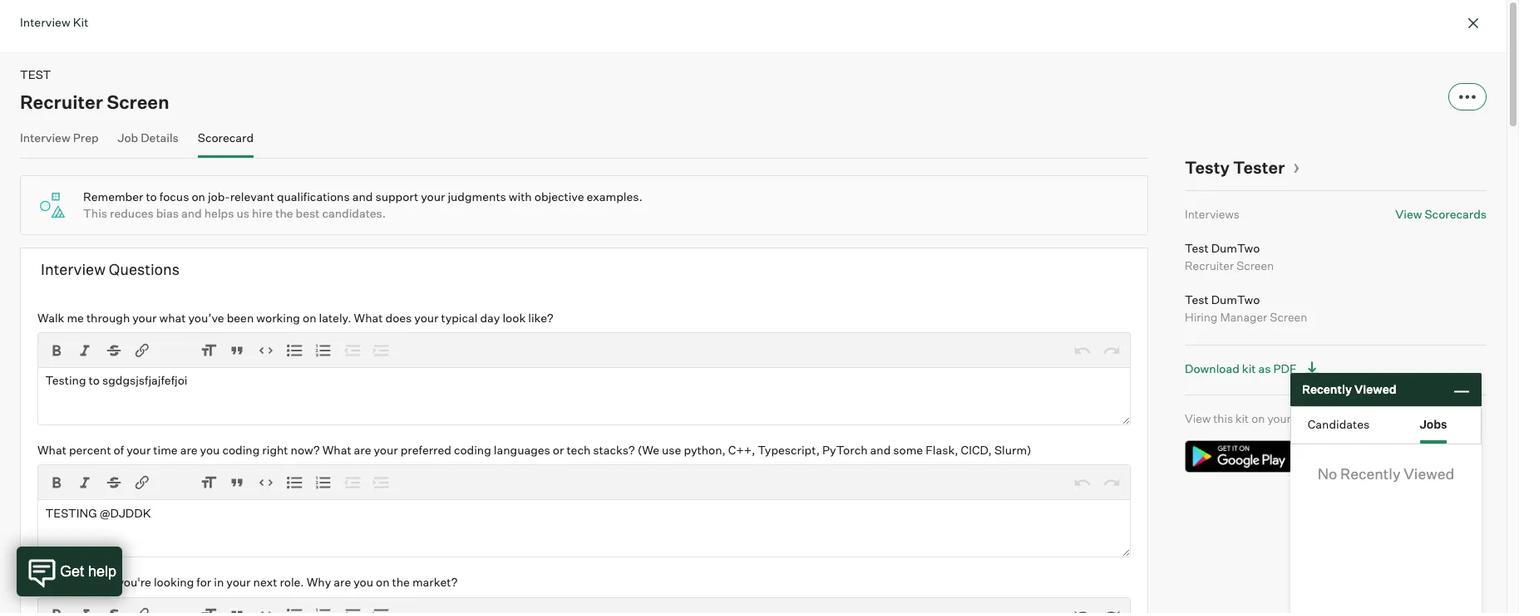 Task type: locate. For each thing, give the bounding box(es) containing it.
this
[[1214, 411, 1233, 425]]

market?
[[412, 576, 458, 590]]

1 vertical spatial recruiter
[[1185, 258, 1234, 272]]

languages
[[494, 443, 550, 457]]

recruiter up the interview prep
[[20, 90, 103, 113]]

2 coding from the left
[[454, 443, 491, 457]]

hiring
[[1185, 310, 1218, 324]]

2 vertical spatial interview
[[41, 260, 106, 279]]

the right hire on the left
[[275, 206, 293, 220]]

1 vertical spatial to
[[89, 374, 100, 388]]

recruiter down the 'interviews'
[[1185, 258, 1234, 272]]

tab list containing candidates
[[1292, 408, 1481, 444]]

1 horizontal spatial are
[[334, 576, 351, 590]]

and
[[352, 190, 373, 204], [181, 206, 202, 220], [870, 443, 891, 457]]

viewed
[[1355, 383, 1397, 397], [1404, 465, 1455, 483]]

on left lately.
[[303, 311, 316, 325]]

1 vertical spatial dumtwo
[[1211, 292, 1260, 306]]

test up hiring
[[1185, 292, 1209, 306]]

on left job-
[[192, 190, 205, 204]]

c++,
[[728, 443, 755, 457]]

scorecard
[[198, 130, 254, 144]]

2 vertical spatial screen
[[1270, 310, 1308, 324]]

coding left the right
[[222, 443, 260, 457]]

2 horizontal spatial what
[[354, 311, 383, 325]]

on right this
[[1252, 411, 1265, 425]]

job details
[[118, 130, 179, 144]]

recently right no
[[1341, 465, 1401, 483]]

view
[[1396, 207, 1423, 221], [1185, 411, 1211, 425]]

interview left kit
[[20, 15, 70, 29]]

jobs
[[1420, 417, 1448, 431]]

interview up me
[[41, 260, 106, 279]]

mobile
[[1294, 411, 1330, 425]]

1 vertical spatial interview
[[20, 130, 70, 144]]

questions
[[109, 260, 180, 279]]

testing
[[45, 506, 97, 521]]

1 vertical spatial you
[[354, 576, 373, 590]]

kit right this
[[1236, 411, 1249, 425]]

view this kit on your mobile device
[[1185, 411, 1368, 425]]

0 vertical spatial and
[[352, 190, 373, 204]]

hire
[[252, 206, 273, 220]]

Testing to sgdgsjsfjajfefjoi text field
[[37, 368, 1131, 426]]

test inside test dumtwo hiring manager screen
[[1185, 292, 1209, 306]]

0 horizontal spatial coding
[[222, 443, 260, 457]]

objective
[[535, 190, 584, 204]]

what right 'now?'
[[322, 443, 351, 457]]

1 vertical spatial what
[[89, 576, 115, 590]]

0 horizontal spatial the
[[275, 206, 293, 220]]

reduces
[[110, 206, 154, 220]]

job details link
[[118, 130, 179, 154]]

view left scorecards
[[1396, 207, 1423, 221]]

0 vertical spatial test
[[1185, 241, 1209, 255]]

recently up mobile
[[1302, 383, 1352, 397]]

to
[[146, 190, 157, 204], [89, 374, 100, 388]]

your left mobile
[[1268, 411, 1291, 425]]

viewed up device
[[1355, 383, 1397, 397]]

to for testing
[[89, 374, 100, 388]]

0 vertical spatial what
[[159, 311, 186, 325]]

percent
[[69, 443, 111, 457]]

and down focus
[[181, 206, 202, 220]]

for
[[197, 576, 211, 590]]

0 horizontal spatial you
[[200, 443, 220, 457]]

to left focus
[[146, 190, 157, 204]]

0 vertical spatial interview
[[20, 15, 70, 29]]

on left market?
[[376, 576, 390, 590]]

the left market?
[[392, 576, 410, 590]]

2 test from the top
[[1185, 292, 1209, 306]]

dumtwo inside test dumtwo recruiter screen
[[1211, 241, 1260, 255]]

the
[[275, 206, 293, 220], [392, 576, 410, 590]]

you right why
[[354, 576, 373, 590]]

0 vertical spatial recently
[[1302, 383, 1352, 397]]

your
[[421, 190, 445, 204], [132, 311, 157, 325], [414, 311, 439, 325], [1268, 411, 1291, 425], [127, 443, 151, 457], [374, 443, 398, 457], [227, 576, 251, 590]]

are right why
[[334, 576, 351, 590]]

what
[[354, 311, 383, 325], [37, 443, 66, 457], [322, 443, 351, 457]]

1 horizontal spatial and
[[352, 190, 373, 204]]

test
[[1185, 241, 1209, 255], [1185, 292, 1209, 306]]

1 vertical spatial screen
[[1237, 258, 1274, 272]]

dumtwo inside test dumtwo hiring manager screen
[[1211, 292, 1260, 306]]

TESTING @DJDDK text field
[[37, 500, 1131, 558]]

1 dumtwo from the top
[[1211, 241, 1260, 255]]

job
[[118, 130, 138, 144]]

are
[[180, 443, 198, 457], [354, 443, 371, 457], [334, 576, 351, 590]]

your right support
[[421, 190, 445, 204]]

kit left as
[[1242, 361, 1256, 376]]

screen inside test dumtwo hiring manager screen
[[1270, 310, 1308, 324]]

support
[[375, 190, 418, 204]]

what percent of your time are you coding right now? what are your preferred coding languages or tech stacks? (we use python, c++, typescript, pytorch and some flask, cicd, slurm)
[[37, 443, 1032, 457]]

0 vertical spatial you
[[200, 443, 220, 457]]

typescript,
[[758, 443, 820, 457]]

testy
[[1185, 157, 1230, 178]]

and left some
[[870, 443, 891, 457]]

dumtwo
[[1211, 241, 1260, 255], [1211, 292, 1260, 306]]

dumtwo down the 'interviews'
[[1211, 241, 1260, 255]]

candidates
[[1308, 417, 1370, 431]]

your right of
[[127, 443, 151, 457]]

0 vertical spatial dumtwo
[[1211, 241, 1260, 255]]

what left does in the left of the page
[[354, 311, 383, 325]]

0 horizontal spatial what
[[37, 443, 66, 457]]

1 horizontal spatial view
[[1396, 207, 1423, 221]]

sgdgsjsfjajfefjoi
[[102, 374, 188, 388]]

1 test from the top
[[1185, 241, 1209, 255]]

close image
[[1464, 13, 1484, 33]]

next
[[253, 576, 277, 590]]

coding right 'preferred'
[[454, 443, 491, 457]]

walk me through your what you've been working on lately. what does your typical day look like?
[[37, 311, 554, 325]]

testy tester link
[[1185, 157, 1300, 178]]

1 horizontal spatial to
[[146, 190, 157, 204]]

testy tester
[[1185, 157, 1285, 178]]

1 horizontal spatial coding
[[454, 443, 491, 457]]

are right 'now?'
[[354, 443, 371, 457]]

view left this
[[1185, 411, 1211, 425]]

what left you're
[[89, 576, 115, 590]]

test for test dumtwo hiring manager screen
[[1185, 292, 1209, 306]]

0 vertical spatial recruiter
[[20, 90, 103, 113]]

bias
[[156, 206, 179, 220]]

to right testing
[[89, 374, 100, 388]]

screen
[[107, 90, 169, 113], [1237, 258, 1274, 272], [1270, 310, 1308, 324]]

1 vertical spatial the
[[392, 576, 410, 590]]

coding
[[222, 443, 260, 457], [454, 443, 491, 457]]

your right through
[[132, 311, 157, 325]]

to inside remember to focus on job-relevant qualifications and support your judgments with objective examples. this reduces bias and helps us hire the best candidates.
[[146, 190, 157, 204]]

1 vertical spatial view
[[1185, 411, 1211, 425]]

what
[[159, 311, 186, 325], [89, 576, 115, 590]]

1 vertical spatial test
[[1185, 292, 1209, 306]]

1 horizontal spatial what
[[322, 443, 351, 457]]

0 vertical spatial view
[[1396, 207, 1423, 221]]

as
[[1259, 361, 1271, 376]]

more link
[[1449, 83, 1487, 110]]

2 horizontal spatial and
[[870, 443, 891, 457]]

and up candidates. at the left of the page
[[352, 190, 373, 204]]

judgments
[[448, 190, 506, 204]]

on
[[192, 190, 205, 204], [303, 311, 316, 325], [1252, 411, 1265, 425], [376, 576, 390, 590]]

0 horizontal spatial to
[[89, 374, 100, 388]]

viewed down jobs
[[1404, 465, 1455, 483]]

look
[[503, 311, 526, 325]]

screen right manager
[[1270, 310, 1308, 324]]

test inside test dumtwo recruiter screen
[[1185, 241, 1209, 255]]

0 vertical spatial to
[[146, 190, 157, 204]]

tab list
[[1292, 408, 1481, 444]]

you right time
[[200, 443, 220, 457]]

what for working
[[354, 311, 383, 325]]

view scorecards
[[1396, 207, 1487, 221]]

are right time
[[180, 443, 198, 457]]

focus
[[160, 190, 189, 204]]

time
[[153, 443, 178, 457]]

test for test dumtwo recruiter screen
[[1185, 241, 1209, 255]]

dumtwo up manager
[[1211, 292, 1260, 306]]

0 horizontal spatial view
[[1185, 411, 1211, 425]]

interviews
[[1185, 207, 1240, 221]]

1 horizontal spatial viewed
[[1404, 465, 1455, 483]]

this
[[83, 206, 107, 220]]

recruiter
[[20, 90, 103, 113], [1185, 258, 1234, 272]]

screen up test dumtwo hiring manager screen
[[1237, 258, 1274, 272]]

1 vertical spatial and
[[181, 206, 202, 220]]

you've
[[188, 311, 224, 325]]

1 horizontal spatial what
[[159, 311, 186, 325]]

to for remember
[[146, 190, 157, 204]]

test down the 'interviews'
[[1185, 241, 1209, 255]]

use
[[662, 443, 681, 457]]

1 horizontal spatial the
[[392, 576, 410, 590]]

to inside text box
[[89, 374, 100, 388]]

0 horizontal spatial viewed
[[1355, 383, 1397, 397]]

view for view scorecards
[[1396, 207, 1423, 221]]

0 vertical spatial the
[[275, 206, 293, 220]]

what left you've
[[159, 311, 186, 325]]

the inside remember to focus on job-relevant qualifications and support your judgments with objective examples. this reduces bias and helps us hire the best candidates.
[[275, 206, 293, 220]]

0 horizontal spatial recruiter
[[20, 90, 103, 113]]

0 vertical spatial screen
[[107, 90, 169, 113]]

screen up job details
[[107, 90, 169, 113]]

on inside remember to focus on job-relevant qualifications and support your judgments with objective examples. this reduces bias and helps us hire the best candidates.
[[192, 190, 205, 204]]

1 horizontal spatial recruiter
[[1185, 258, 1234, 272]]

2 dumtwo from the top
[[1211, 292, 1260, 306]]

interview prep
[[20, 130, 99, 144]]

no
[[1318, 465, 1338, 483]]

interview left prep
[[20, 130, 70, 144]]

describe
[[37, 576, 86, 590]]

what left percent at the left bottom of page
[[37, 443, 66, 457]]



Task type: describe. For each thing, give the bounding box(es) containing it.
details
[[141, 130, 179, 144]]

right
[[262, 443, 288, 457]]

scorecards
[[1425, 207, 1487, 221]]

helps
[[204, 206, 234, 220]]

typical
[[441, 311, 478, 325]]

qualifications
[[277, 190, 350, 204]]

working
[[256, 311, 300, 325]]

tester
[[1233, 157, 1285, 178]]

0 vertical spatial kit
[[1242, 361, 1256, 376]]

remember
[[83, 190, 143, 204]]

interview for interview kit
[[20, 15, 70, 29]]

stacks?
[[593, 443, 635, 457]]

looking
[[154, 576, 194, 590]]

more image
[[1460, 94, 1476, 100]]

us
[[237, 206, 249, 220]]

download kit as pdf
[[1185, 361, 1297, 376]]

your right does in the left of the page
[[414, 311, 439, 325]]

screen inside test dumtwo recruiter screen
[[1237, 258, 1274, 272]]

download kit as pdf link
[[1185, 358, 1325, 380]]

examples.
[[587, 190, 643, 204]]

tech
[[567, 443, 591, 457]]

test dumtwo hiring manager screen
[[1185, 292, 1308, 324]]

interview kit
[[20, 15, 88, 29]]

job-
[[208, 190, 230, 204]]

best
[[296, 206, 320, 220]]

day
[[480, 311, 500, 325]]

dumtwo for manager
[[1211, 292, 1260, 306]]

your left 'preferred'
[[374, 443, 398, 457]]

test
[[20, 67, 51, 82]]

remember to focus on job-relevant qualifications and support your judgments with objective examples. this reduces bias and helps us hire the best candidates.
[[83, 190, 643, 220]]

interview for interview questions
[[41, 260, 106, 279]]

interview prep link
[[20, 130, 99, 154]]

2 vertical spatial and
[[870, 443, 891, 457]]

device
[[1333, 411, 1368, 425]]

(we
[[638, 443, 660, 457]]

with
[[509, 190, 532, 204]]

you're
[[118, 576, 151, 590]]

2 horizontal spatial are
[[354, 443, 371, 457]]

does
[[385, 311, 412, 325]]

no recently viewed
[[1318, 465, 1455, 483]]

walk
[[37, 311, 64, 325]]

manager
[[1220, 310, 1268, 324]]

relevant
[[230, 190, 274, 204]]

view for view this kit on your mobile device
[[1185, 411, 1211, 425]]

1 horizontal spatial you
[[354, 576, 373, 590]]

prep
[[73, 130, 99, 144]]

kit
[[73, 15, 88, 29]]

lately.
[[319, 311, 351, 325]]

dumtwo for screen
[[1211, 241, 1260, 255]]

me
[[67, 311, 84, 325]]

describe what you're looking for in your next role. why are you on the market?
[[37, 576, 458, 590]]

pdf
[[1274, 361, 1297, 376]]

0 horizontal spatial are
[[180, 443, 198, 457]]

testing to sgdgsjsfjajfefjoi
[[45, 374, 188, 388]]

1 vertical spatial kit
[[1236, 411, 1249, 425]]

role.
[[280, 576, 304, 590]]

0 vertical spatial viewed
[[1355, 383, 1397, 397]]

test dumtwo recruiter screen
[[1185, 241, 1274, 272]]

1 vertical spatial viewed
[[1404, 465, 1455, 483]]

1 vertical spatial recently
[[1341, 465, 1401, 483]]

what for coding
[[322, 443, 351, 457]]

been
[[227, 311, 254, 325]]

cicd,
[[961, 443, 992, 457]]

recruiter inside test dumtwo recruiter screen
[[1185, 258, 1234, 272]]

testing
[[45, 374, 86, 388]]

candidates.
[[322, 206, 386, 220]]

recently viewed
[[1302, 383, 1397, 397]]

0 horizontal spatial and
[[181, 206, 202, 220]]

interview for interview prep
[[20, 130, 70, 144]]

like?
[[528, 311, 554, 325]]

through
[[86, 311, 130, 325]]

your inside remember to focus on job-relevant qualifications and support your judgments with objective examples. this reduces bias and helps us hire the best candidates.
[[421, 190, 445, 204]]

or
[[553, 443, 564, 457]]

recruiter screen
[[20, 90, 169, 113]]

interview questions
[[41, 260, 180, 279]]

in
[[214, 576, 224, 590]]

1 coding from the left
[[222, 443, 260, 457]]

slurm)
[[995, 443, 1032, 457]]

@djddk
[[100, 506, 151, 521]]

your right in
[[227, 576, 251, 590]]

view scorecards button
[[1396, 207, 1487, 221]]

flask,
[[926, 443, 959, 457]]

preferred
[[401, 443, 452, 457]]

testing @djddk
[[45, 506, 151, 521]]

0 horizontal spatial what
[[89, 576, 115, 590]]

download
[[1185, 361, 1240, 376]]

now?
[[291, 443, 320, 457]]

some
[[893, 443, 923, 457]]

scorecard link
[[198, 130, 254, 154]]

pytorch
[[823, 443, 868, 457]]

why
[[307, 576, 331, 590]]

python,
[[684, 443, 726, 457]]



Task type: vqa. For each thing, say whether or not it's contained in the screenshot.
time
yes



